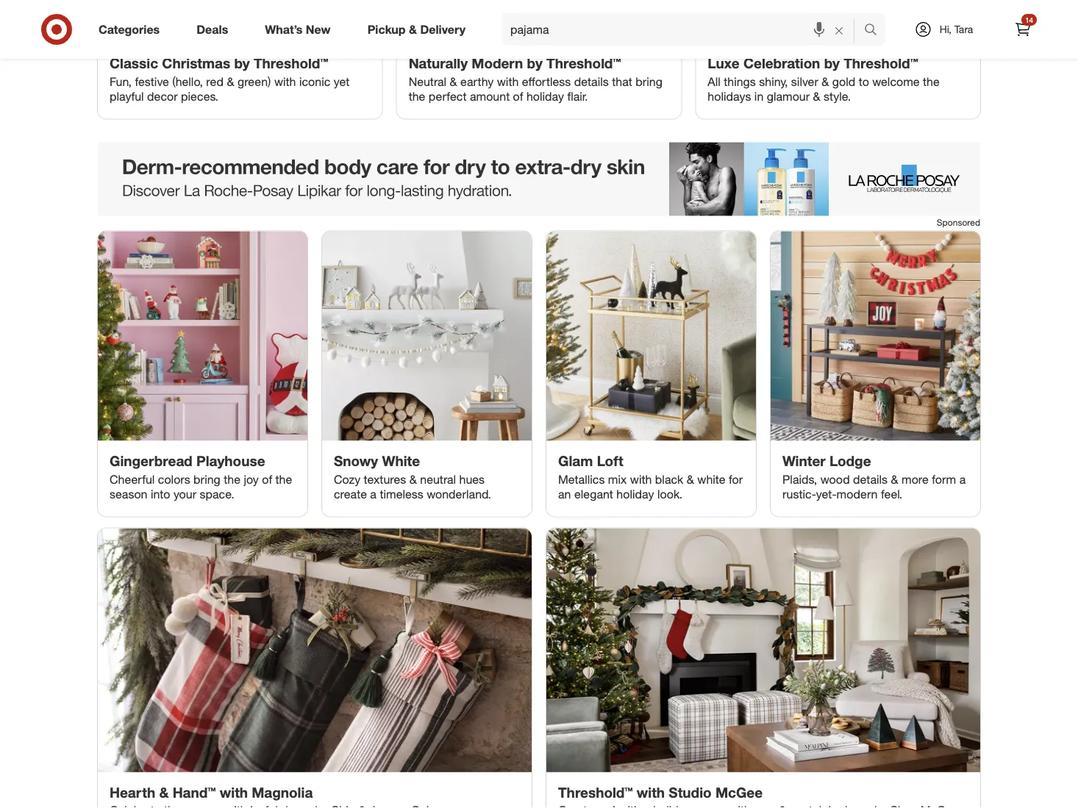 Task type: describe. For each thing, give the bounding box(es) containing it.
joy
[[244, 472, 259, 487]]

for
[[729, 472, 743, 487]]

& inside naturally modern by threshold ™ neutral & earthy with effortless details that bring the perfect amount of holiday flair.
[[450, 75, 457, 89]]

flair.
[[567, 89, 588, 104]]

gingerbread
[[110, 452, 192, 469]]

festive
[[135, 75, 169, 89]]

hi, tara
[[940, 23, 973, 36]]

deals
[[197, 22, 228, 36]]

effortless
[[522, 75, 571, 89]]

welcome
[[872, 75, 920, 89]]

wood
[[820, 472, 850, 487]]

the right joy
[[275, 472, 292, 487]]

& down the silver
[[813, 89, 820, 104]]

14 link
[[1007, 13, 1039, 46]]

hearth
[[110, 784, 155, 801]]

fun,
[[110, 75, 132, 89]]

delivery
[[420, 22, 466, 36]]

winter
[[783, 452, 826, 469]]

winter lodge plaids, wood details & more form a rustic-yet-modern feel.
[[783, 452, 966, 502]]

white
[[382, 452, 420, 469]]

& inside snowy white cozy textures & neutral hues create a timeless wonderland.
[[409, 472, 417, 487]]

with right hand
[[220, 784, 248, 801]]

new
[[306, 22, 331, 36]]

timeless
[[380, 487, 423, 502]]

christmas
[[162, 55, 230, 71]]

pickup
[[367, 22, 406, 36]]

modern
[[837, 487, 878, 502]]

by for christmas
[[234, 55, 250, 71]]

gold
[[832, 75, 856, 89]]

white
[[697, 472, 726, 487]]

colors
[[158, 472, 190, 487]]

threshold for classic christmas  by threshold
[[254, 55, 320, 71]]

glamour
[[767, 89, 810, 104]]

classic christmas  by threshold ™ fun, festive (hello, red & green) with iconic yet playful decor pieces.
[[110, 55, 350, 104]]

shiny,
[[759, 75, 788, 89]]

what's
[[265, 22, 303, 36]]

luxe celebration by threshold ™ all things shiny, silver & gold to welcome the holidays in glamour & style.
[[708, 55, 940, 104]]

mix
[[608, 472, 627, 487]]

green)
[[238, 75, 271, 89]]

an
[[558, 487, 571, 502]]

& inside classic christmas  by threshold ™ fun, festive (hello, red & green) with iconic yet playful decor pieces.
[[227, 75, 234, 89]]

bring inside the gingerbread playhouse cheerful colors bring the joy of the season into your space.
[[194, 472, 220, 487]]

neutral
[[409, 75, 447, 89]]

with inside glam loft metallics mix with black & white for an elegant holiday look.
[[630, 472, 652, 487]]

holidays
[[708, 89, 751, 104]]

the inside naturally modern by threshold ™ neutral & earthy with effortless details that bring the perfect amount of holiday flair.
[[409, 89, 425, 104]]

of inside naturally modern by threshold ™ neutral & earthy with effortless details that bring the perfect amount of holiday flair.
[[513, 89, 523, 104]]

what's new link
[[252, 13, 349, 46]]

& left gold at the top right of the page
[[822, 75, 829, 89]]

feel.
[[881, 487, 903, 502]]

metallics
[[558, 472, 605, 487]]

hi,
[[940, 23, 952, 36]]

details inside naturally modern by threshold ™ neutral & earthy with effortless details that bring the perfect amount of holiday flair.
[[574, 75, 609, 89]]

threshold ™ with studio mcgee
[[558, 784, 763, 801]]

cheerful
[[110, 472, 155, 487]]

rustic-
[[783, 487, 816, 502]]

in
[[754, 89, 764, 104]]

with left studio
[[637, 784, 665, 801]]

neutral
[[420, 472, 456, 487]]

hearth & hand ™ with magnolia
[[110, 784, 313, 801]]

luxe
[[708, 55, 740, 71]]

pieces.
[[181, 89, 218, 104]]

a bright living room is filled with gilded holiday accents, giving it a luxurious look. gold candle holders & other figurines like trees & reindeer are placed throughout the room. faux fur & velvet fabrics add cozy details to this glamorous space. image
[[696, 0, 980, 43]]

™ for naturally modern by threshold
[[613, 55, 621, 71]]

a for white
[[370, 487, 377, 502]]

more
[[902, 472, 929, 487]]

mcgee
[[716, 784, 763, 801]]

naturally
[[409, 55, 468, 71]]

a neutral living room is transformed with modern & earth-toned holiday decor. a flocked tree, wreath & garland tie into the green hues in the throw pillows. the furniture & blankets give warm & cozy vibes with comfy fabrics like boucle & shearling. image
[[397, 0, 681, 43]]

perfect
[[429, 89, 467, 104]]

an artificial christmas tree stands to the left with colorful ornaments. a cabinet is decorated with felt figures including santa in a wheelchair & birds wearing winter accessories. a round pillow resembling santa's belly sits on a bench to the right. image
[[98, 231, 307, 441]]

all
[[708, 75, 721, 89]]

style.
[[824, 89, 851, 104]]

decor
[[147, 89, 178, 104]]

a gold bar cart holds silver, gold & marble christmas tree figures & a black reindeer with gold horns. the bottom shelf has a gold ice bucket & two clear champagne glasses. this elegant style is completed with a white faux fur wreath on the wall. image
[[546, 231, 756, 441]]

categories
[[99, 22, 160, 36]]

your
[[174, 487, 196, 502]]

advertisement region
[[98, 142, 980, 216]]

season
[[110, 487, 147, 502]]



Task type: locate. For each thing, give the bounding box(es) containing it.
search button
[[858, 13, 893, 49]]

™ up welcome
[[910, 55, 918, 71]]

0 vertical spatial a
[[960, 472, 966, 487]]

amount
[[470, 89, 510, 104]]

elegant
[[574, 487, 613, 502]]

with
[[274, 75, 296, 89], [497, 75, 519, 89], [630, 472, 652, 487], [220, 784, 248, 801], [637, 784, 665, 801]]

celebration
[[744, 55, 820, 71]]

that
[[612, 75, 632, 89]]

holiday down effortless
[[527, 89, 564, 104]]

to
[[859, 75, 869, 89]]

with left iconic
[[274, 75, 296, 89]]

bring right the that
[[636, 75, 663, 89]]

bring
[[636, 75, 663, 89], [194, 472, 220, 487]]

0 vertical spatial details
[[574, 75, 609, 89]]

sponsored
[[937, 217, 980, 228]]

by up gold at the top right of the page
[[824, 55, 840, 71]]

cozy
[[334, 472, 361, 487]]

1 horizontal spatial bring
[[636, 75, 663, 89]]

2 by from the left
[[527, 55, 543, 71]]

(hello,
[[172, 75, 203, 89]]

by
[[234, 55, 250, 71], [527, 55, 543, 71], [824, 55, 840, 71]]

3 by from the left
[[824, 55, 840, 71]]

bring up space.
[[194, 472, 220, 487]]

lodge
[[830, 452, 871, 469]]

into
[[151, 487, 170, 502]]

threshold for naturally modern by threshold
[[546, 55, 613, 71]]

0 vertical spatial of
[[513, 89, 523, 104]]

with down modern
[[497, 75, 519, 89]]

& inside pickup & delivery link
[[409, 22, 417, 36]]

& up perfect
[[450, 75, 457, 89]]

pickup & delivery
[[367, 22, 466, 36]]

a
[[960, 472, 966, 487], [370, 487, 377, 502]]

with inside naturally modern by threshold ™ neutral & earthy with effortless details that bring the perfect amount of holiday flair.
[[497, 75, 519, 89]]

the right welcome
[[923, 75, 940, 89]]

threshold inside luxe celebration by threshold ™ all things shiny, silver & gold to welcome the holidays in glamour & style.
[[844, 55, 910, 71]]

red
[[206, 75, 224, 89]]

™ up the that
[[613, 55, 621, 71]]

iconic
[[299, 75, 330, 89]]

a red, felt garland spelling out "merry christmas" hangs on a wood wall. below, an entryway table holds two light-up christmas trees, a joy sign, a candle & a gnome figure. a small artificial christmas tree stands to the right with gnome ornaments. image
[[771, 231, 980, 441]]

classic christmas colors like red & green fill a cozy living room. throw pillows in various holiday patterns, colors & textures adorn the couch & chair. tree figures, little house stocking-holders & a christmas countdown round out the festive scene. image
[[98, 0, 382, 43]]

snowy
[[334, 452, 378, 469]]

black
[[655, 472, 683, 487]]

by inside luxe celebration by threshold ™ all things shiny, silver & gold to welcome the holidays in glamour & style.
[[824, 55, 840, 71]]

1 horizontal spatial details
[[853, 472, 888, 487]]

the down neutral
[[409, 89, 425, 104]]

by for modern
[[527, 55, 543, 71]]

plaids,
[[783, 472, 817, 487]]

0 horizontal spatial details
[[574, 75, 609, 89]]

0 horizontal spatial a
[[370, 487, 377, 502]]

loft
[[597, 452, 624, 469]]

™ for luxe celebration by threshold
[[910, 55, 918, 71]]

threshold
[[254, 55, 320, 71], [546, 55, 613, 71], [844, 55, 910, 71], [558, 784, 625, 801]]

silver
[[791, 75, 818, 89]]

& up feel.
[[891, 472, 898, 487]]

threshold inside naturally modern by threshold ™ neutral & earthy with effortless details that bring the perfect amount of holiday flair.
[[546, 55, 613, 71]]

1 vertical spatial bring
[[194, 472, 220, 487]]

™ up iconic
[[320, 55, 328, 71]]

14
[[1025, 15, 1033, 24]]

yet-
[[816, 487, 837, 502]]

™ inside luxe celebration by threshold ™ all things shiny, silver & gold to welcome the holidays in glamour & style.
[[910, 55, 918, 71]]

by inside classic christmas  by threshold ™ fun, festive (hello, red & green) with iconic yet playful decor pieces.
[[234, 55, 250, 71]]

look.
[[657, 487, 683, 502]]

™ left magnolia
[[208, 784, 216, 801]]

of
[[513, 89, 523, 104], [262, 472, 272, 487]]

playhouse
[[196, 452, 265, 469]]

wonderland.
[[427, 487, 491, 502]]

gingerbread playhouse cheerful colors bring the joy of the season into your space.
[[110, 452, 292, 502]]

tara
[[954, 23, 973, 36]]

categories link
[[86, 13, 178, 46]]

a white fireplace mantle is decorated with a "let it snow" sign, ceramic light up houses, & reindeer statues. a flocked greenery garland, a wood beaded garland & white pompon garland all hang across the mantle as well, creating a cozy neutral-based vibe. image
[[322, 231, 532, 441]]

with right mix
[[630, 472, 652, 487]]

™ inside classic christmas  by threshold ™ fun, festive (hello, red & green) with iconic yet playful decor pieces.
[[320, 55, 328, 71]]

hand
[[173, 784, 208, 801]]

by inside naturally modern by threshold ™ neutral & earthy with effortless details that bring the perfect amount of holiday flair.
[[527, 55, 543, 71]]

modern
[[472, 55, 523, 71]]

threshold inside classic christmas  by threshold ™ fun, festive (hello, red & green) with iconic yet playful decor pieces.
[[254, 55, 320, 71]]

magnolia
[[252, 784, 313, 801]]

deals link
[[184, 13, 247, 46]]

bring inside naturally modern by threshold ™ neutral & earthy with effortless details that bring the perfect amount of holiday flair.
[[636, 75, 663, 89]]

1 horizontal spatial of
[[513, 89, 523, 104]]

a inside winter lodge plaids, wood details & more form a rustic-yet-modern feel.
[[960, 472, 966, 487]]

earthy
[[460, 75, 494, 89]]

1 by from the left
[[234, 55, 250, 71]]

what's new
[[265, 22, 331, 36]]

playful
[[110, 89, 144, 104]]

a right 'form'
[[960, 472, 966, 487]]

1 vertical spatial of
[[262, 472, 272, 487]]

the inside luxe celebration by threshold ™ all things shiny, silver & gold to welcome the holidays in glamour & style.
[[923, 75, 940, 89]]

studio
[[669, 784, 712, 801]]

details up modern
[[853, 472, 888, 487]]

0 horizontal spatial of
[[262, 472, 272, 487]]

& up timeless
[[409, 472, 417, 487]]

holiday inside glam loft metallics mix with black & white for an elegant holiday look.
[[617, 487, 654, 502]]

of inside the gingerbread playhouse cheerful colors bring the joy of the season into your space.
[[262, 472, 272, 487]]

hues
[[459, 472, 485, 487]]

holiday inside naturally modern by threshold ™ neutral & earthy with effortless details that bring the perfect amount of holiday flair.
[[527, 89, 564, 104]]

0 horizontal spatial bring
[[194, 472, 220, 487]]

details
[[574, 75, 609, 89], [853, 472, 888, 487]]

glam loft metallics mix with black & white for an elegant holiday look.
[[558, 452, 743, 502]]

0 horizontal spatial holiday
[[527, 89, 564, 104]]

create
[[334, 487, 367, 502]]

search
[[858, 24, 893, 38]]

by up effortless
[[527, 55, 543, 71]]

1 vertical spatial holiday
[[617, 487, 654, 502]]

a inside snowy white cozy textures & neutral hues create a timeless wonderland.
[[370, 487, 377, 502]]

a down textures
[[370, 487, 377, 502]]

things
[[724, 75, 756, 89]]

0 horizontal spatial by
[[234, 55, 250, 71]]

of right amount
[[513, 89, 523, 104]]

1 horizontal spatial a
[[960, 472, 966, 487]]

glam
[[558, 452, 593, 469]]

& right red
[[227, 75, 234, 89]]

& inside glam loft metallics mix with black & white for an elegant holiday look.
[[687, 472, 694, 487]]

form
[[932, 472, 956, 487]]

™ for classic christmas  by threshold
[[320, 55, 328, 71]]

the down playhouse
[[224, 472, 240, 487]]

& right pickup
[[409, 22, 417, 36]]

textures
[[364, 472, 406, 487]]

1 horizontal spatial by
[[527, 55, 543, 71]]

™ inside naturally modern by threshold ™ neutral & earthy with effortless details that bring the perfect amount of holiday flair.
[[613, 55, 621, 71]]

pickup & delivery link
[[355, 13, 484, 46]]

1 vertical spatial a
[[370, 487, 377, 502]]

1 horizontal spatial holiday
[[617, 487, 654, 502]]

& left the white
[[687, 472, 694, 487]]

holiday down mix
[[617, 487, 654, 502]]

by up the green)
[[234, 55, 250, 71]]

0 vertical spatial holiday
[[527, 89, 564, 104]]

0 vertical spatial bring
[[636, 75, 663, 89]]

details up the flair.
[[574, 75, 609, 89]]

1 vertical spatial details
[[853, 472, 888, 487]]

™ left studio
[[625, 784, 633, 801]]

with inside classic christmas  by threshold ™ fun, festive (hello, red & green) with iconic yet playful decor pieces.
[[274, 75, 296, 89]]

classic
[[110, 55, 158, 71]]

& inside winter lodge plaids, wood details & more form a rustic-yet-modern feel.
[[891, 472, 898, 487]]

of right joy
[[262, 472, 272, 487]]

by for celebration
[[824, 55, 840, 71]]

threshold for luxe celebration by threshold
[[844, 55, 910, 71]]

&
[[409, 22, 417, 36], [227, 75, 234, 89], [450, 75, 457, 89], [822, 75, 829, 89], [813, 89, 820, 104], [409, 472, 417, 487], [687, 472, 694, 487], [891, 472, 898, 487], [159, 784, 169, 801]]

What can we help you find? suggestions appear below search field
[[502, 13, 868, 46]]

yet
[[334, 75, 350, 89]]

details inside winter lodge plaids, wood details & more form a rustic-yet-modern feel.
[[853, 472, 888, 487]]

snowy white cozy textures & neutral hues create a timeless wonderland.
[[334, 452, 491, 502]]

& left hand
[[159, 784, 169, 801]]

a for lodge
[[960, 472, 966, 487]]

2 horizontal spatial by
[[824, 55, 840, 71]]

naturally modern by threshold ™ neutral & earthy with effortless details that bring the perfect amount of holiday flair.
[[409, 55, 663, 104]]



Task type: vqa. For each thing, say whether or not it's contained in the screenshot.
"JANUARY MUST-HAVES TO FUEL YOUR NEW YEAR" image
no



